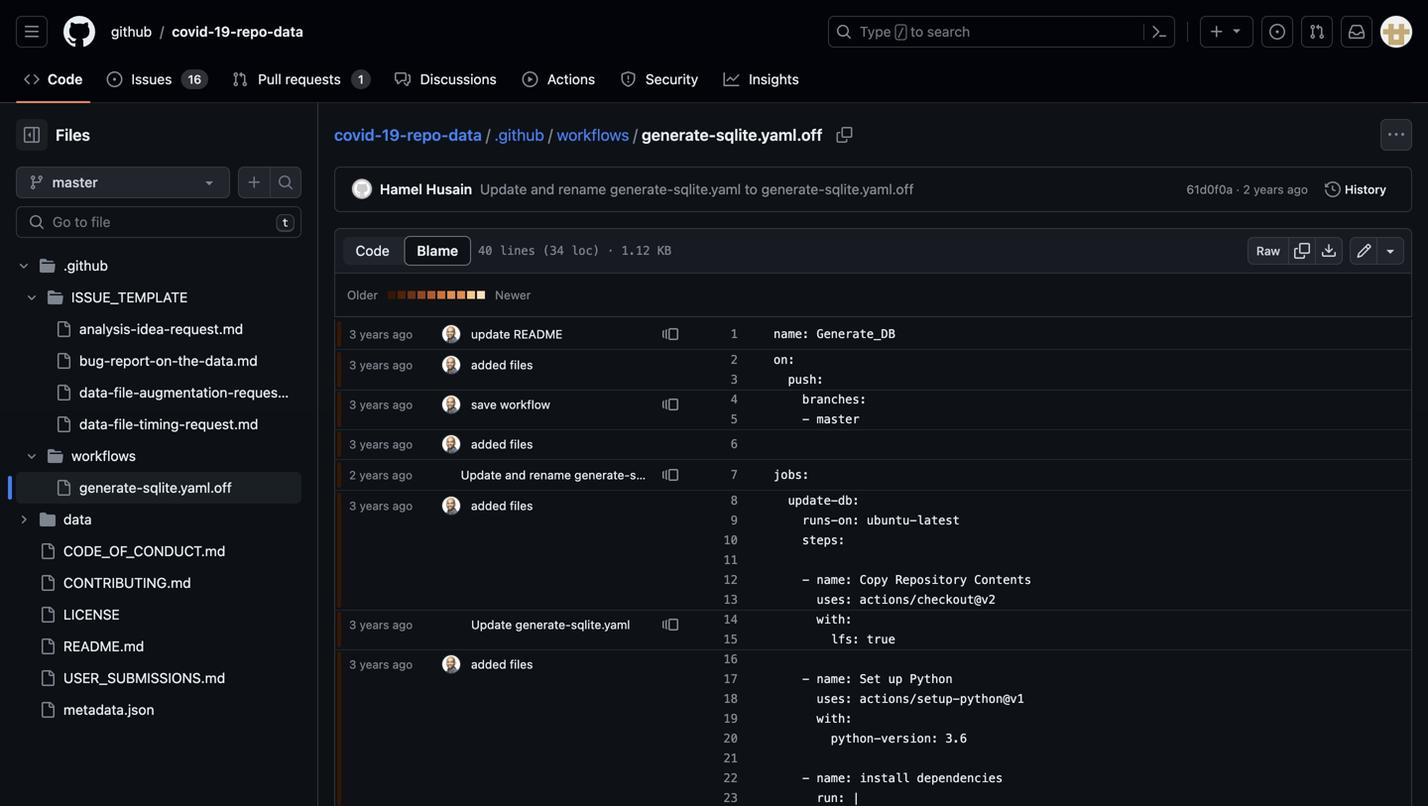 Task type: describe. For each thing, give the bounding box(es) containing it.
0 vertical spatial .github
[[495, 126, 545, 144]]

code inside code "link"
[[48, 71, 83, 87]]

branches:
[[803, 393, 867, 407]]

save workflow
[[471, 398, 551, 412]]

notifications image
[[1349, 24, 1365, 40]]

comment discussion image
[[395, 71, 411, 87]]

issue_template
[[71, 289, 188, 306]]

13
[[724, 593, 738, 607]]

2 horizontal spatial 2
[[1244, 183, 1251, 196]]

group for issue_template
[[16, 314, 307, 441]]

19- inside github / covid-19-repo-data
[[214, 23, 237, 40]]

.github link
[[495, 126, 545, 144]]

requests
[[285, 71, 341, 87]]

master button
[[16, 167, 230, 198]]

.github inside tree item
[[63, 257, 108, 274]]

1 vertical spatial 1
[[731, 327, 738, 341]]

save workflow link
[[471, 398, 551, 412]]

versions image for 4
[[663, 397, 679, 413]]

blame button
[[404, 236, 471, 266]]

data.md
[[205, 353, 258, 369]]

generate-sqlite.yaml.off
[[79, 480, 232, 496]]

update-db: runs-on: ubuntu-latest steps:
[[774, 494, 960, 548]]

sqlite.yaml.off down insights
[[716, 126, 823, 144]]

14
[[724, 613, 738, 627]]

edit file image
[[1357, 243, 1373, 259]]

update readme link
[[471, 327, 563, 341]]

2 files from the top
[[510, 438, 533, 451]]

rename for "update and rename generate-sqlite.yaml to generate-sqlite.yaml.off" link to the bottom
[[529, 468, 571, 482]]

type
[[860, 23, 891, 40]]

type / to search
[[860, 23, 971, 40]]

bug-
[[79, 353, 110, 369]]

and for the topmost "update and rename generate-sqlite.yaml to generate-sqlite.yaml.off" link
[[531, 181, 555, 197]]

true
[[867, 633, 896, 647]]

github / covid-19-repo-data
[[111, 23, 303, 40]]

raw link
[[1248, 237, 1290, 265]]

15
[[724, 633, 738, 647]]

sqlite.yaml.off inside tree item
[[143, 480, 232, 496]]

download raw content image
[[1322, 243, 1337, 259]]

file image for metadata.json
[[40, 702, 56, 718]]

file image for contributing.md
[[40, 575, 56, 591]]

author image
[[352, 179, 372, 199]]

added files for 16
[[471, 658, 533, 672]]

2 added from the top
[[471, 438, 507, 451]]

download raw file tooltip
[[1316, 237, 1343, 265]]

augmentation-
[[140, 384, 234, 401]]

12
[[724, 573, 738, 587]]

repo- inside github / covid-19-repo-data
[[237, 23, 274, 40]]

data- for data-file-augmentation-request.md
[[79, 384, 114, 401]]

insights link
[[716, 64, 809, 94]]

contributing.md
[[63, 575, 191, 591]]

add file tooltip
[[238, 167, 270, 198]]

uses: for actions/checkout@v2
[[817, 593, 853, 607]]

hamel
[[380, 181, 423, 197]]

1 horizontal spatial repo-
[[407, 126, 449, 144]]

to for "update and rename generate-sqlite.yaml to generate-sqlite.yaml.off" link to the bottom
[[693, 468, 704, 482]]

3 years ago for 8
[[349, 499, 413, 513]]

version:
[[881, 732, 939, 746]]

master inside branches: - master
[[817, 413, 860, 427]]

/ inside github / covid-19-repo-data
[[160, 23, 164, 40]]

10
[[724, 534, 738, 548]]

git pull request image for issue opened icon
[[1310, 24, 1326, 40]]

16 17 18 19 20 21 22 23
[[724, 653, 738, 806]]

sqlite.yaml for "update and rename generate-sqlite.yaml to generate-sqlite.yaml.off" link to the bottom
[[630, 468, 690, 482]]

hamel husain
[[380, 181, 472, 197]]

1 horizontal spatial 19-
[[382, 126, 407, 144]]

2 added files link from the top
[[471, 438, 533, 451]]

update
[[471, 327, 510, 341]]

21
[[724, 752, 738, 766]]

github
[[111, 23, 152, 40]]

1 horizontal spatial covid-19-repo-data link
[[334, 126, 482, 144]]

16 for 16 17 18 19 20 21 22 23
[[724, 653, 738, 667]]

4 5
[[731, 393, 738, 427]]

7
[[731, 468, 738, 482]]

on-
[[156, 353, 178, 369]]

file directory open fill image for workflows
[[48, 448, 63, 464]]

push:
[[788, 373, 824, 387]]

the-
[[178, 353, 205, 369]]

40 lines (34 loc) · 1.12 kb
[[478, 244, 672, 258]]

rename for the topmost "update and rename generate-sqlite.yaml to generate-sqlite.yaml.off" link
[[559, 181, 606, 197]]

/ right .github link
[[549, 126, 553, 144]]

4
[[731, 393, 738, 407]]

latest
[[917, 514, 960, 528]]

versions image for 7
[[663, 467, 679, 483]]

actions
[[548, 71, 595, 87]]

issue opened image
[[1270, 24, 1286, 40]]

8
[[731, 494, 738, 508]]

on: inside the update-db: runs-on: ubuntu-latest steps:
[[838, 514, 860, 528]]

up
[[889, 673, 903, 687]]

set
[[860, 673, 881, 687]]

discussions
[[420, 71, 497, 87]]

update readme
[[471, 327, 563, 341]]

name: up on: push:
[[774, 327, 810, 341]]

issues
[[131, 71, 172, 87]]

git pull request image for issue opened image
[[232, 71, 248, 87]]

files for 2
[[510, 358, 533, 372]]

lfs:
[[831, 633, 860, 647]]

file image for bug-report-on-the-data.md
[[56, 353, 71, 369]]

triangle down image
[[1229, 22, 1245, 38]]

- for - name: copy repository contents uses: actions/checkout@v2
[[803, 573, 810, 587]]

add file image
[[247, 175, 262, 190]]

pull
[[258, 71, 282, 87]]

update and rename generate-sqlite.yaml to generate-sqlite.yaml.off for the topmost "update and rename generate-sqlite.yaml to generate-sqlite.yaml.off" link
[[480, 181, 914, 197]]

search
[[928, 23, 971, 40]]

added files link for 2
[[471, 358, 533, 372]]

discussions link
[[387, 64, 507, 94]]

branches: - master
[[774, 393, 896, 427]]

husain
[[426, 181, 472, 197]]

draggable pane splitter slider
[[316, 103, 320, 807]]

files tree
[[16, 250, 307, 726]]

workflows link
[[557, 126, 629, 144]]

sqlite.yaml.off up update-
[[763, 468, 841, 482]]

blame
[[417, 243, 458, 259]]

pull requests
[[258, 71, 341, 87]]

data-file-augmentation-request.md
[[79, 384, 307, 401]]

file view element
[[342, 236, 471, 266]]

0 vertical spatial ·
[[1237, 183, 1240, 196]]

actions/setup-
[[860, 693, 960, 706]]

name: generate_db
[[774, 327, 896, 341]]

idea-
[[137, 321, 170, 337]]

issue opened image
[[107, 71, 122, 87]]

graph image
[[724, 71, 740, 87]]

newer
[[495, 288, 531, 302]]

4 3 years ago from the top
[[349, 438, 413, 451]]

2 3
[[731, 353, 738, 387]]

file image for license
[[40, 607, 56, 623]]

side panel image
[[24, 127, 40, 143]]

homepage image
[[63, 16, 95, 48]]

on: push:
[[774, 353, 824, 387]]

shield image
[[621, 71, 636, 87]]

file image for data-file-timing-request.md
[[56, 417, 71, 433]]

- for - name: set up python uses: actions/setup-python@v1 with: python-version: 3.6
[[803, 673, 810, 687]]

3 years ago for 14
[[349, 618, 413, 632]]

uses: for actions/setup-
[[817, 693, 853, 706]]

user_submissions.md
[[63, 670, 225, 687]]

ubuntu-
[[867, 514, 917, 528]]

/ left .github link
[[486, 126, 491, 144]]

18
[[724, 693, 738, 706]]

python@v1
[[960, 693, 1025, 706]]

chevron right image
[[18, 514, 30, 526]]

0 horizontal spatial 1
[[358, 72, 364, 86]]

loc)
[[571, 244, 600, 258]]

generate-sqlite.yaml.off tree item
[[16, 472, 302, 504]]

analysis-
[[79, 321, 137, 337]]

file directory fill image
[[40, 512, 56, 528]]

2 vertical spatial sqlite.yaml
[[571, 618, 630, 632]]

19
[[724, 712, 738, 726]]

name: for copy
[[817, 573, 853, 587]]



Task type: locate. For each thing, give the bounding box(es) containing it.
request.md for timing-
[[185, 416, 258, 433]]

added for 2
[[471, 358, 507, 372]]

with:
[[817, 613, 853, 627], [817, 712, 853, 726]]

rename
[[559, 181, 606, 197], [529, 468, 571, 482]]

search image
[[29, 214, 45, 230]]

1 horizontal spatial git pull request image
[[1310, 24, 1326, 40]]

0 horizontal spatial ·
[[607, 244, 615, 258]]

versions image left 7
[[663, 467, 679, 483]]

bug-report-on-the-data.md
[[79, 353, 258, 369]]

1 vertical spatial update
[[461, 468, 502, 482]]

list
[[103, 16, 817, 48]]

older
[[347, 288, 378, 302]]

61d0f0a
[[1187, 183, 1233, 196]]

name: for install
[[817, 772, 853, 786]]

1 vertical spatial covid-
[[334, 126, 382, 144]]

file directory open fill image up file directory fill icon
[[48, 448, 63, 464]]

uses: inside - name: copy repository contents uses: actions/checkout@v2
[[817, 593, 853, 607]]

uses: up with: lfs: true
[[817, 593, 853, 607]]

license
[[63, 607, 120, 623]]

copy
[[860, 573, 889, 587]]

data inside files tree
[[63, 511, 92, 528]]

name: inside the - name: install dependencies run: |
[[817, 772, 853, 786]]

|
[[853, 792, 860, 806]]

history link
[[1317, 176, 1396, 203]]

versions image left the 14
[[663, 617, 679, 633]]

to for the topmost "update and rename generate-sqlite.yaml to generate-sqlite.yaml.off" link
[[745, 181, 758, 197]]

covid- inside github / covid-19-repo-data
[[172, 23, 214, 40]]

sqlite.yaml.off down data-file-timing-request.md at the bottom left of page
[[143, 480, 232, 496]]

save
[[471, 398, 497, 412]]

git pull request image right issue opened icon
[[1310, 24, 1326, 40]]

0 vertical spatial chevron down image
[[26, 292, 38, 304]]

3 years ago for 16
[[349, 658, 413, 672]]

sqlite.yaml.off down copy path "icon"
[[825, 181, 914, 197]]

0 horizontal spatial data
[[63, 511, 92, 528]]

runs-
[[803, 514, 838, 528]]

name: inside - name: copy repository contents uses: actions/checkout@v2
[[817, 573, 853, 587]]

versions image for 1
[[663, 326, 679, 342]]

1 vertical spatial data-
[[79, 416, 114, 433]]

1 horizontal spatial data
[[274, 23, 303, 40]]

name: left set at the bottom right of page
[[817, 673, 853, 687]]

2 right 61d0f0a
[[1244, 183, 1251, 196]]

group containing analysis-idea-request.md
[[16, 314, 307, 441]]

rename down covid-19-repo-data / .github / workflows / generate-sqlite.yaml.off at the top of page
[[559, 181, 606, 197]]

0 vertical spatial request.md
[[170, 321, 243, 337]]

0 vertical spatial sqlite.yaml
[[674, 181, 741, 197]]

file directory open fill image for .github
[[40, 258, 56, 274]]

kb
[[658, 244, 672, 258]]

0 horizontal spatial 19-
[[214, 23, 237, 40]]

history image
[[1326, 182, 1341, 197]]

1 vertical spatial request.md
[[234, 384, 307, 401]]

data-
[[79, 384, 114, 401], [79, 416, 114, 433]]

file directory open fill image
[[40, 258, 56, 274], [48, 448, 63, 464]]

workflows down actions
[[557, 126, 629, 144]]

uses:
[[817, 593, 853, 607], [817, 693, 853, 706]]

1 vertical spatial update and rename generate-sqlite.yaml to generate-sqlite.yaml.off link
[[461, 468, 841, 482]]

1 left comment discussion icon
[[358, 72, 364, 86]]

0 vertical spatial versions image
[[663, 326, 679, 342]]

1 vertical spatial versions image
[[663, 617, 679, 633]]

list containing github / covid-19-repo-data
[[103, 16, 817, 48]]

2 with: from the top
[[817, 712, 853, 726]]

on: up the push:
[[774, 353, 795, 367]]

file-
[[114, 384, 140, 401], [114, 416, 139, 433]]

2 right draggable pane splitter slider
[[349, 468, 356, 482]]

0 vertical spatial master
[[52, 174, 98, 190]]

2 for 2 3
[[731, 353, 738, 367]]

added files for 2
[[471, 358, 533, 372]]

23
[[724, 792, 738, 806]]

0 horizontal spatial git pull request image
[[232, 71, 248, 87]]

added for 16
[[471, 658, 507, 672]]

2 versions image from the top
[[663, 617, 679, 633]]

2 file- from the top
[[114, 416, 139, 433]]

added
[[471, 358, 507, 372], [471, 438, 507, 451], [471, 499, 507, 513], [471, 658, 507, 672]]

- inside branches: - master
[[803, 413, 810, 427]]

1 data- from the top
[[79, 384, 114, 401]]

request.md up the-
[[170, 321, 243, 337]]

1 horizontal spatial ·
[[1237, 183, 1240, 196]]

1 horizontal spatial on:
[[838, 514, 860, 528]]

t
[[282, 217, 289, 229]]

versions image for 14
[[663, 617, 679, 633]]

1 file- from the top
[[114, 384, 140, 401]]

repo- up pull
[[237, 23, 274, 40]]

data left .github link
[[449, 126, 482, 144]]

file image for analysis-idea-request.md
[[56, 321, 71, 337]]

1 vertical spatial to
[[745, 181, 758, 197]]

0 vertical spatial data
[[274, 23, 303, 40]]

covid-
[[172, 23, 214, 40], [334, 126, 382, 144]]

generate- inside tree item
[[79, 480, 143, 496]]

0 vertical spatial covid-
[[172, 23, 214, 40]]

name: up run:
[[817, 772, 853, 786]]

update for 3 years ago
[[471, 618, 512, 632]]

added files link for 8
[[471, 499, 533, 513]]

1 vertical spatial master
[[817, 413, 860, 427]]

1 vertical spatial uses:
[[817, 693, 853, 706]]

- down with: lfs: true
[[803, 673, 810, 687]]

versions image
[[663, 397, 679, 413], [663, 617, 679, 633]]

0 vertical spatial covid-19-repo-data link
[[164, 16, 311, 48]]

1 3 years ago from the top
[[349, 327, 413, 341]]

1 vertical spatial covid-19-repo-data link
[[334, 126, 482, 144]]

update and rename generate-sqlite.yaml to generate-sqlite.yaml.off up 8
[[461, 468, 841, 482]]

and down save workflow
[[505, 468, 526, 482]]

files for 8
[[510, 499, 533, 513]]

1 versions image from the top
[[663, 326, 679, 342]]

added files link
[[471, 358, 533, 372], [471, 438, 533, 451], [471, 499, 533, 513], [471, 658, 533, 672]]

file image for generate-sqlite.yaml.off
[[56, 480, 71, 496]]

versions image down kb
[[663, 326, 679, 342]]

2 vertical spatial file image
[[40, 607, 56, 623]]

file image down file directory open fill icon
[[56, 321, 71, 337]]

sqlite.yaml
[[674, 181, 741, 197], [630, 468, 690, 482], [571, 618, 630, 632]]

61d0f0a · 2 years ago
[[1187, 183, 1309, 196]]

- name: set up python uses: actions/setup-python@v1 with: python-version: 3.6
[[774, 673, 1025, 746]]

3 years ago for 2
[[349, 358, 413, 372]]

run:
[[817, 792, 846, 806]]

2 vertical spatial data
[[63, 511, 92, 528]]

issue_template tree item
[[16, 282, 307, 441]]

uses: up "python-"
[[817, 693, 853, 706]]

fork this repository and edit the file tooltip
[[1350, 237, 1378, 265]]

update and rename generate-sqlite.yaml to generate-sqlite.yaml.off for "update and rename generate-sqlite.yaml to generate-sqlite.yaml.off" link to the bottom
[[461, 468, 841, 482]]

5
[[731, 413, 738, 427]]

0 horizontal spatial on:
[[774, 353, 795, 367]]

.github up file directory open fill icon
[[63, 257, 108, 274]]

/ right github
[[160, 23, 164, 40]]

0 vertical spatial update
[[480, 181, 527, 197]]

0 horizontal spatial .github
[[63, 257, 108, 274]]

request.md
[[170, 321, 243, 337], [234, 384, 307, 401], [185, 416, 258, 433]]

years
[[1254, 183, 1284, 196], [360, 327, 389, 341], [360, 358, 389, 372], [360, 398, 389, 412], [360, 438, 389, 451], [360, 468, 389, 482], [360, 499, 389, 513], [360, 618, 389, 632], [360, 658, 389, 672]]

covid-19-repo-data / .github / workflows / generate-sqlite.yaml.off
[[334, 126, 823, 144]]

.github down play icon at the left
[[495, 126, 545, 144]]

3 years ago for 4
[[349, 398, 413, 412]]

file directory open fill image right chevron down image
[[40, 258, 56, 274]]

1 files from the top
[[510, 358, 533, 372]]

plus image
[[1209, 24, 1225, 40]]

2 - from the top
[[803, 573, 810, 587]]

4 added files from the top
[[471, 658, 533, 672]]

1 added files from the top
[[471, 358, 533, 372]]

data right file directory fill icon
[[63, 511, 92, 528]]

play image
[[523, 71, 538, 87]]

2 added files from the top
[[471, 438, 533, 451]]

0 horizontal spatial workflows
[[71, 448, 136, 464]]

file image for readme.md
[[40, 639, 56, 655]]

insights
[[749, 71, 799, 87]]

files
[[56, 126, 90, 144]]

master right git branch image
[[52, 174, 98, 190]]

name: for set
[[817, 673, 853, 687]]

1 vertical spatial on:
[[838, 514, 860, 528]]

1 vertical spatial file directory open fill image
[[48, 448, 63, 464]]

1 vertical spatial data
[[449, 126, 482, 144]]

2 versions image from the top
[[663, 467, 679, 483]]

1 horizontal spatial master
[[817, 413, 860, 427]]

0 vertical spatial 1
[[358, 72, 364, 86]]

- inside - name: set up python uses: actions/setup-python@v1 with: python-version: 3.6
[[803, 673, 810, 687]]

11
[[724, 554, 738, 568]]

16 down 15 on the right bottom of the page
[[724, 653, 738, 667]]

0 vertical spatial git pull request image
[[1310, 24, 1326, 40]]

0 vertical spatial update and rename generate-sqlite.yaml to generate-sqlite.yaml.off link
[[480, 181, 914, 197]]

on: inside on: push:
[[774, 353, 795, 367]]

generate-
[[642, 126, 716, 144], [610, 181, 674, 197], [762, 181, 825, 197], [575, 468, 630, 482], [707, 468, 763, 482], [79, 480, 143, 496], [516, 618, 571, 632]]

chevron down image
[[26, 292, 38, 304], [26, 450, 38, 462]]

code inside code button
[[356, 243, 390, 259]]

master down branches:
[[817, 413, 860, 427]]

19- up hamel
[[382, 126, 407, 144]]

workflows
[[557, 126, 629, 144], [71, 448, 136, 464]]

git pull request image left pull
[[232, 71, 248, 87]]

added files for 8
[[471, 499, 533, 513]]

security
[[646, 71, 699, 87]]

0 vertical spatial with:
[[817, 613, 853, 627]]

1 vertical spatial workflows
[[71, 448, 136, 464]]

1 vertical spatial file-
[[114, 416, 139, 433]]

2 uses: from the top
[[817, 693, 853, 706]]

17
[[724, 673, 738, 687]]

copy raw content image
[[1295, 243, 1311, 259]]

2
[[1244, 183, 1251, 196], [731, 353, 738, 367], [349, 468, 356, 482]]

data- for data-file-timing-request.md
[[79, 416, 114, 433]]

file- down report-
[[114, 384, 140, 401]]

python-
[[831, 732, 881, 746]]

file image for code_of_conduct.md
[[40, 544, 56, 560]]

and down .github link
[[531, 181, 555, 197]]

security link
[[613, 64, 708, 94]]

0 vertical spatial code
[[48, 71, 83, 87]]

- name: install dependencies run: |
[[774, 772, 1003, 806]]

update and rename generate-sqlite.yaml to generate-sqlite.yaml.off up kb
[[480, 181, 914, 197]]

master
[[52, 174, 98, 190], [817, 413, 860, 427]]

chevron down image left file directory open fill icon
[[26, 292, 38, 304]]

1 group from the top
[[16, 282, 307, 504]]

file image left license
[[40, 607, 56, 623]]

git pull request image
[[1310, 24, 1326, 40], [232, 71, 248, 87]]

code link
[[16, 64, 91, 94]]

1 versions image from the top
[[663, 397, 679, 413]]

chevron down image
[[18, 260, 30, 272]]

1 up 2 3
[[731, 327, 738, 341]]

3.6
[[946, 732, 967, 746]]

code right code icon
[[48, 71, 83, 87]]

more edit options image
[[1383, 243, 1399, 259]]

jobs:
[[774, 468, 846, 482]]

- down branches:
[[803, 413, 810, 427]]

· left 1.12
[[607, 244, 615, 258]]

with: inside - name: set up python uses: actions/setup-python@v1 with: python-version: 3.6
[[817, 712, 853, 726]]

file- for augmentation-
[[114, 384, 140, 401]]

analysis-idea-request.md
[[79, 321, 243, 337]]

repo- up hamel husain
[[407, 126, 449, 144]]

3 - from the top
[[803, 673, 810, 687]]

sqlite.yaml.off
[[716, 126, 823, 144], [825, 181, 914, 197], [763, 468, 841, 482], [143, 480, 232, 496]]

1 added files link from the top
[[471, 358, 533, 372]]

7 3 years ago from the top
[[349, 658, 413, 672]]

chevron down image up chevron right image at the left bottom
[[26, 450, 38, 462]]

20
[[724, 732, 738, 746]]

40
[[478, 244, 493, 258]]

group
[[16, 282, 307, 504], [16, 314, 307, 441]]

git branch image
[[29, 175, 45, 190]]

lines
[[500, 244, 536, 258]]

1 horizontal spatial to
[[745, 181, 758, 197]]

0 vertical spatial file directory open fill image
[[40, 258, 56, 274]]

3 3 years ago from the top
[[349, 398, 413, 412]]

workflow
[[500, 398, 551, 412]]

4 added from the top
[[471, 658, 507, 672]]

1 chevron down image from the top
[[26, 292, 38, 304]]

0 horizontal spatial master
[[52, 174, 98, 190]]

1 vertical spatial ·
[[607, 244, 615, 258]]

file image
[[56, 353, 71, 369], [56, 385, 71, 401], [56, 417, 71, 433], [56, 480, 71, 496], [40, 544, 56, 560], [40, 639, 56, 655], [40, 671, 56, 687], [40, 702, 56, 718]]

1 vertical spatial with:
[[817, 712, 853, 726]]

0 vertical spatial versions image
[[663, 397, 679, 413]]

code image
[[24, 71, 40, 87]]

1 uses: from the top
[[817, 593, 853, 607]]

file- up workflows tree item
[[114, 416, 139, 433]]

- right the 22
[[803, 772, 810, 786]]

- inside the - name: install dependencies run: |
[[803, 772, 810, 786]]

actions link
[[515, 64, 605, 94]]

22
[[724, 772, 738, 786]]

request.md down data.md
[[234, 384, 307, 401]]

1 vertical spatial and
[[505, 468, 526, 482]]

name: left copy
[[817, 573, 853, 587]]

group for .github
[[16, 282, 307, 504]]

more file actions image
[[1389, 127, 1405, 143]]

added for 8
[[471, 499, 507, 513]]

-
[[803, 413, 810, 427], [803, 573, 810, 587], [803, 673, 810, 687], [803, 772, 810, 786]]

raw
[[1257, 244, 1281, 258]]

file image
[[56, 321, 71, 337], [40, 575, 56, 591], [40, 607, 56, 623]]

0 vertical spatial repo-
[[237, 23, 274, 40]]

(34
[[543, 244, 564, 258]]

· right 61d0f0a
[[1237, 183, 1240, 196]]

0 vertical spatial file image
[[56, 321, 71, 337]]

0 vertical spatial rename
[[559, 181, 606, 197]]

file- for timing-
[[114, 416, 139, 433]]

0 vertical spatial workflows
[[557, 126, 629, 144]]

request.md for augmentation-
[[234, 384, 307, 401]]

2 up 4
[[731, 353, 738, 367]]

data up pull requests
[[274, 23, 303, 40]]

0 vertical spatial 19-
[[214, 23, 237, 40]]

3 files from the top
[[510, 499, 533, 513]]

chevron down image inside workflows tree item
[[26, 450, 38, 462]]

covid- up the author icon
[[334, 126, 382, 144]]

2 vertical spatial to
[[693, 468, 704, 482]]

dependencies
[[917, 772, 1003, 786]]

install
[[860, 772, 910, 786]]

1 vertical spatial code
[[356, 243, 390, 259]]

readme.md
[[63, 638, 144, 655]]

on: down db:
[[838, 514, 860, 528]]

steps:
[[803, 534, 846, 548]]

1 vertical spatial versions image
[[663, 467, 679, 483]]

contents
[[975, 573, 1032, 587]]

3 added files link from the top
[[471, 499, 533, 513]]

2 horizontal spatial to
[[911, 23, 924, 40]]

2 for 2 years ago
[[349, 468, 356, 482]]

update for 2 years ago
[[461, 468, 502, 482]]

2 chevron down image from the top
[[26, 450, 38, 462]]

data-file-timing-request.md
[[79, 416, 258, 433]]

versions image
[[663, 326, 679, 342], [663, 467, 679, 483]]

with: inside with: lfs: true
[[817, 613, 853, 627]]

workflows up generate-sqlite.yaml.off
[[71, 448, 136, 464]]

master inside popup button
[[52, 174, 98, 190]]

0 horizontal spatial 16
[[188, 72, 202, 86]]

name:
[[774, 327, 810, 341], [817, 573, 853, 587], [817, 673, 853, 687], [817, 772, 853, 786]]

2 vertical spatial 2
[[349, 468, 356, 482]]

group containing issue_template
[[16, 282, 307, 504]]

5 3 years ago from the top
[[349, 499, 413, 513]]

2 data- from the top
[[79, 416, 114, 433]]

update generate-sqlite.yaml
[[471, 618, 630, 632]]

0 vertical spatial to
[[911, 23, 924, 40]]

2 horizontal spatial data
[[449, 126, 482, 144]]

19- right github
[[214, 23, 237, 40]]

4 added files link from the top
[[471, 658, 533, 672]]

added files link for 16
[[471, 658, 533, 672]]

python
[[910, 673, 953, 687]]

workflows inside workflows tree item
[[71, 448, 136, 464]]

covid-19-repo-data link up pull
[[164, 16, 311, 48]]

update and rename generate-sqlite.yaml to generate-sqlite.yaml.off link up kb
[[480, 181, 914, 197]]

0 horizontal spatial covid-
[[172, 23, 214, 40]]

0 vertical spatial uses:
[[817, 593, 853, 607]]

9
[[731, 514, 738, 528]]

0 vertical spatial file-
[[114, 384, 140, 401]]

/ right type
[[898, 26, 905, 40]]

command palette image
[[1152, 24, 1168, 40]]

- down steps:
[[803, 573, 810, 587]]

19-
[[214, 23, 237, 40], [382, 126, 407, 144]]

4 - from the top
[[803, 772, 810, 786]]

1 horizontal spatial workflows
[[557, 126, 629, 144]]

file image inside generate-sqlite.yaml.off tree item
[[56, 480, 71, 496]]

2 group from the top
[[16, 314, 307, 441]]

/ inside type / to search
[[898, 26, 905, 40]]

covid- right github
[[172, 23, 214, 40]]

1 horizontal spatial 16
[[724, 653, 738, 667]]

1 horizontal spatial 1
[[731, 327, 738, 341]]

copy path image
[[837, 127, 853, 143]]

0 horizontal spatial covid-19-repo-data link
[[164, 16, 311, 48]]

update and rename generate-sqlite.yaml to generate-sqlite.yaml.off link
[[480, 181, 914, 197], [461, 468, 841, 482]]

1 vertical spatial 19-
[[382, 126, 407, 144]]

- inside - name: copy repository contents uses: actions/checkout@v2
[[803, 573, 810, 587]]

and for "update and rename generate-sqlite.yaml to generate-sqlite.yaml.off" link to the bottom
[[505, 468, 526, 482]]

0 horizontal spatial code
[[48, 71, 83, 87]]

- name: copy repository contents uses: actions/checkout@v2
[[774, 573, 1032, 607]]

0 vertical spatial data-
[[79, 384, 114, 401]]

file image for user_submissions.md
[[40, 671, 56, 687]]

1 vertical spatial rename
[[529, 468, 571, 482]]

16 right issues
[[188, 72, 202, 86]]

search this repository image
[[278, 175, 294, 190]]

14 15
[[724, 613, 738, 647]]

1 vertical spatial git pull request image
[[232, 71, 248, 87]]

- for - name: install dependencies run: |
[[803, 772, 810, 786]]

1 with: from the top
[[817, 613, 853, 627]]

8 9 10 11 12 13
[[724, 494, 738, 607]]

request.md down data-file-augmentation-request.md
[[185, 416, 258, 433]]

uses: inside - name: set up python uses: actions/setup-python@v1 with: python-version: 3.6
[[817, 693, 853, 706]]

file image down file directory fill icon
[[40, 575, 56, 591]]

file directory open fill image
[[48, 290, 63, 306]]

0 horizontal spatial and
[[505, 468, 526, 482]]

1 vertical spatial file image
[[40, 575, 56, 591]]

3 added files from the top
[[471, 499, 533, 513]]

/ right workflows link
[[633, 126, 638, 144]]

0 horizontal spatial to
[[693, 468, 704, 482]]

covid-19-repo-data link up hamel
[[334, 126, 482, 144]]

2 3 years ago from the top
[[349, 358, 413, 372]]

with: up lfs:
[[817, 613, 853, 627]]

sqlite.yaml for the topmost "update and rename generate-sqlite.yaml to generate-sqlite.yaml.off" link
[[674, 181, 741, 197]]

1 horizontal spatial 2
[[731, 353, 738, 367]]

1 vertical spatial .github
[[63, 257, 108, 274]]

0 vertical spatial 16
[[188, 72, 202, 86]]

0 vertical spatial 2
[[1244, 183, 1251, 196]]

0 vertical spatial and
[[531, 181, 555, 197]]

with: up "python-"
[[817, 712, 853, 726]]

files for 16
[[510, 658, 533, 672]]

1
[[358, 72, 364, 86], [731, 327, 738, 341]]

data inside github / covid-19-repo-data
[[274, 23, 303, 40]]

6 3 years ago from the top
[[349, 618, 413, 632]]

0 horizontal spatial repo-
[[237, 23, 274, 40]]

61d0f0a link
[[1187, 181, 1233, 198]]

code up older
[[356, 243, 390, 259]]

1 - from the top
[[803, 413, 810, 427]]

code button
[[342, 236, 403, 266]]

1 added from the top
[[471, 358, 507, 372]]

2 vertical spatial update
[[471, 618, 512, 632]]

1 vertical spatial 16
[[724, 653, 738, 667]]

rename down the workflow
[[529, 468, 571, 482]]

update
[[480, 181, 527, 197], [461, 468, 502, 482], [471, 618, 512, 632]]

3
[[349, 327, 357, 341], [349, 358, 357, 372], [731, 373, 738, 387], [349, 398, 357, 412], [349, 438, 357, 451], [349, 499, 357, 513], [349, 618, 357, 632], [349, 658, 357, 672]]

versions image left 4 5
[[663, 397, 679, 413]]

file image for data-file-augmentation-request.md
[[56, 385, 71, 401]]

workflows tree item
[[16, 441, 302, 504]]

4 files from the top
[[510, 658, 533, 672]]

1 horizontal spatial .github
[[495, 126, 545, 144]]

1 vertical spatial sqlite.yaml
[[630, 468, 690, 482]]

1 horizontal spatial and
[[531, 181, 555, 197]]

name: inside - name: set up python uses: actions/setup-python@v1 with: python-version: 3.6
[[817, 673, 853, 687]]

covid-19-repo-data link
[[164, 16, 311, 48], [334, 126, 482, 144]]

3 added from the top
[[471, 499, 507, 513]]

1 horizontal spatial covid-
[[334, 126, 382, 144]]

actions/checkout@v2
[[860, 593, 996, 607]]

1 vertical spatial 2
[[731, 353, 738, 367]]

update and rename generate-sqlite.yaml to generate-sqlite.yaml.off link up 8
[[461, 468, 841, 482]]

16 for 16
[[188, 72, 202, 86]]

.github tree item
[[16, 250, 307, 504]]

/
[[160, 23, 164, 40], [898, 26, 905, 40], [486, 126, 491, 144], [549, 126, 553, 144], [633, 126, 638, 144]]

Go to file text field
[[53, 207, 268, 237]]



Task type: vqa. For each thing, say whether or not it's contained in the screenshot.
the rightmost not
no



